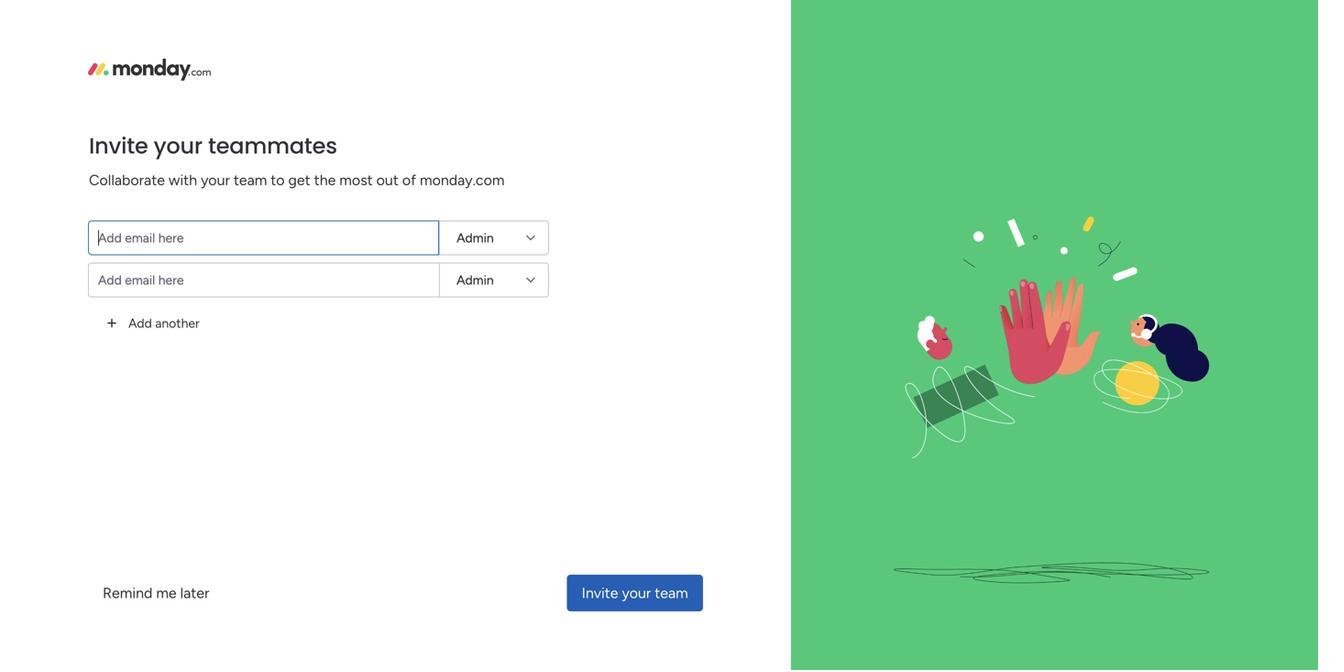 Task type: locate. For each thing, give the bounding box(es) containing it.
your inside boost your workflow in minutes with ready-made templates
[[1069, 576, 1098, 593]]

0 horizontal spatial invite
[[89, 131, 148, 161]]

photo
[[1140, 230, 1177, 247]]

0 vertical spatial admin
[[457, 230, 494, 246]]

of
[[402, 171, 416, 189]]

2 vertical spatial invite
[[582, 584, 618, 602]]

1 horizontal spatial in
[[1166, 576, 1177, 593]]

0 horizontal spatial with
[[169, 171, 197, 189]]

your for boost your workflow in minutes with ready-made templates
[[1069, 576, 1098, 593]]

work right monday
[[148, 48, 181, 69]]

browse workspaces button
[[13, 176, 182, 205]]

you have 0 boards in your workspace
[[317, 288, 561, 306]]

mobile
[[1127, 324, 1169, 340]]

work for my
[[61, 130, 89, 146]]

invite for invite your teammates
[[89, 131, 148, 161]]

circle o image inside invite team members (0/1) link
[[1043, 279, 1055, 293]]

workspace
[[72, 283, 134, 299], [490, 288, 561, 306], [84, 303, 146, 319]]

desktop
[[1106, 254, 1158, 270]]

to
[[271, 171, 285, 189], [149, 303, 161, 319]]

in right boards
[[442, 288, 453, 306]]

1 vertical spatial to
[[149, 303, 161, 319]]

circle o image for invite
[[1043, 279, 1055, 293]]

resend email
[[780, 10, 862, 27]]

with right minutes
[[1237, 576, 1266, 593]]

your for invite your teammates
[[154, 131, 203, 161]]

circle o image
[[1043, 279, 1055, 293], [1043, 302, 1055, 316], [1043, 326, 1055, 339]]

work inside button
[[61, 130, 89, 146]]

is
[[137, 283, 146, 299]]

recently visited
[[309, 187, 431, 207]]

1 vertical spatial team
[[655, 584, 688, 602]]

0 vertical spatial in
[[442, 288, 453, 306]]

my
[[40, 130, 58, 146]]

members
[[1136, 277, 1193, 294]]

get
[[288, 171, 311, 189]]

1 admin from the top
[[457, 230, 494, 246]]

boost
[[1027, 576, 1065, 593]]

2 add email here email field from the top
[[88, 263, 439, 297]]

with down invite your teammates
[[169, 171, 197, 189]]

to down empty.
[[149, 303, 161, 319]]

1 vertical spatial work
[[61, 130, 89, 146]]

1 vertical spatial circle o image
[[1043, 302, 1055, 316]]

remind me later button
[[88, 575, 224, 611]]

0 horizontal spatial to
[[149, 303, 161, 319]]

0 vertical spatial to
[[271, 171, 285, 189]]

out
[[376, 171, 399, 189]]

notifications
[[1161, 254, 1241, 270]]

boards
[[393, 288, 438, 306]]

to inside "invite your teammates" dialog
[[271, 171, 285, 189]]

admin down monday.com
[[457, 230, 494, 246]]

team
[[234, 171, 267, 189], [655, 584, 688, 602]]

work
[[148, 48, 181, 69], [61, 130, 89, 146]]

a small board example image
[[673, 242, 942, 436]]

workflow
[[1102, 576, 1162, 593]]

0 horizontal spatial work
[[61, 130, 89, 146]]

1 horizontal spatial invite
[[582, 584, 618, 602]]

circle o image inside complete profile link
[[1043, 302, 1055, 316]]

2 horizontal spatial invite
[[1062, 277, 1096, 294]]

1 vertical spatial invite
[[1062, 277, 1096, 294]]

0 vertical spatial add email here email field
[[88, 220, 439, 255]]

1 add email here email field from the top
[[88, 220, 439, 255]]

1 horizontal spatial to
[[271, 171, 285, 189]]

to left get
[[271, 171, 285, 189]]

0 vertical spatial work
[[148, 48, 181, 69]]

add email here email field up create
[[88, 263, 439, 297]]

add another button
[[88, 305, 214, 342]]

join
[[33, 303, 57, 319]]

invite your team image
[[826, 0, 1283, 670]]

have
[[345, 288, 377, 306]]

1 horizontal spatial team
[[655, 584, 688, 602]]

invite
[[89, 131, 148, 161], [1062, 277, 1096, 294], [582, 584, 618, 602]]

in
[[442, 288, 453, 306], [1166, 576, 1177, 593]]

install our mobile app link
[[1043, 322, 1291, 343]]

2 vertical spatial circle o image
[[1043, 326, 1055, 339]]

1 vertical spatial with
[[1237, 576, 1266, 593]]

3 circle o image from the top
[[1043, 326, 1055, 339]]

templates image image
[[1032, 433, 1274, 559]]

with
[[169, 171, 197, 189], [1237, 576, 1266, 593]]

with inside "invite your teammates" dialog
[[169, 171, 197, 189]]

0 vertical spatial invite
[[89, 131, 148, 161]]

team
[[1099, 277, 1132, 294]]

your for invite your team
[[622, 584, 651, 602]]

setup account upload your photo enable desktop notifications
[[1062, 207, 1241, 270]]

setup
[[1062, 207, 1099, 224]]

0 vertical spatial circle o image
[[1043, 279, 1055, 293]]

your
[[154, 131, 203, 161], [201, 171, 230, 189], [457, 288, 486, 306], [1069, 576, 1098, 593], [622, 584, 651, 602]]

1 vertical spatial add email here email field
[[88, 263, 439, 297]]

2 circle o image from the top
[[1043, 302, 1055, 316]]

work right 'my'
[[61, 130, 89, 146]]

Search in workspace field
[[39, 219, 153, 240]]

monday work management
[[82, 48, 285, 69]]

circle o image for complete
[[1043, 302, 1055, 316]]

admin up you have 0 boards in your workspace
[[457, 272, 494, 288]]

add email here email field down close recently visited icon on the left of the page
[[88, 220, 439, 255]]

with inside boost your workflow in minutes with ready-made templates
[[1237, 576, 1266, 593]]

your inside button
[[622, 584, 651, 602]]

my work button
[[11, 123, 197, 153]]

complete profile
[[1062, 301, 1165, 317]]

collaborate
[[89, 171, 165, 189]]

0 vertical spatial with
[[169, 171, 197, 189]]

1 vertical spatial in
[[1166, 576, 1177, 593]]

1 vertical spatial admin
[[457, 272, 494, 288]]

0 vertical spatial team
[[234, 171, 267, 189]]

admin
[[457, 230, 494, 246], [457, 272, 494, 288]]

1 circle o image from the top
[[1043, 279, 1055, 293]]

in left minutes
[[1166, 576, 1177, 593]]

this
[[60, 303, 81, 319]]

workspaces
[[67, 183, 135, 198]]

invite inside button
[[582, 584, 618, 602]]

resend email link
[[780, 10, 862, 27]]

complete
[[1062, 301, 1123, 317]]

empty.
[[149, 283, 189, 299]]

setup account link
[[1062, 205, 1291, 226]]

workspace for you have 0 boards in your workspace
[[490, 288, 561, 306]]

circle o image inside the install our mobile app link
[[1043, 326, 1055, 339]]

management
[[185, 48, 285, 69]]

1 horizontal spatial work
[[148, 48, 181, 69]]

invite for invite team members (0/1)
[[1062, 277, 1096, 294]]

Add email here email field
[[88, 220, 439, 255], [88, 263, 439, 297]]

1 horizontal spatial with
[[1237, 576, 1266, 593]]



Task type: vqa. For each thing, say whether or not it's contained in the screenshot.
Manage
no



Task type: describe. For each thing, give the bounding box(es) containing it.
invite your teammates
[[89, 131, 337, 161]]

invite your teammates dialog
[[0, 0, 1318, 670]]

your
[[1109, 230, 1137, 247]]

logo image
[[88, 59, 211, 81]]

invite for invite your team
[[582, 584, 618, 602]]

0 horizontal spatial in
[[442, 288, 453, 306]]

browse workspaces
[[21, 183, 135, 198]]

collaborate with your team to get the most out of monday.com
[[89, 171, 505, 189]]

add another
[[128, 315, 200, 331]]

teammates
[[208, 131, 337, 161]]

templates
[[1110, 598, 1176, 615]]

app
[[1172, 324, 1198, 340]]

invite team members (0/1) link
[[1043, 275, 1291, 296]]

browse
[[21, 183, 64, 198]]

enable desktop notifications link
[[1062, 252, 1291, 273]]

monday.com
[[420, 171, 505, 189]]

install our mobile app
[[1062, 324, 1198, 340]]

email
[[830, 10, 862, 27]]

the
[[314, 171, 336, 189]]

invite your team
[[582, 584, 688, 602]]

this workspace is empty. join this workspace to create content.
[[33, 283, 201, 339]]

later
[[180, 584, 209, 602]]

2 admin from the top
[[457, 272, 494, 288]]

work for monday
[[148, 48, 181, 69]]

workspace for this workspace is empty. join this workspace to create content.
[[84, 303, 146, 319]]

me
[[156, 584, 177, 602]]

you
[[317, 288, 342, 306]]

circle o image for install
[[1043, 326, 1055, 339]]

profile
[[1126, 301, 1165, 317]]

upload your photo link
[[1062, 229, 1291, 249]]

enable
[[1062, 254, 1103, 270]]

another
[[155, 315, 200, 331]]

most
[[339, 171, 373, 189]]

visited
[[380, 187, 431, 207]]

remind
[[103, 584, 153, 602]]

our
[[1101, 324, 1124, 340]]

boost your workflow in minutes with ready-made templates
[[1027, 576, 1266, 615]]

made
[[1070, 598, 1106, 615]]

my work
[[40, 130, 89, 146]]

0
[[380, 288, 390, 306]]

0 horizontal spatial team
[[234, 171, 267, 189]]

content.
[[93, 324, 141, 339]]

create
[[165, 303, 201, 319]]

team inside button
[[655, 584, 688, 602]]

recently
[[309, 187, 376, 207]]

install
[[1062, 324, 1098, 340]]

upload
[[1062, 230, 1106, 247]]

resend
[[780, 10, 826, 27]]

invite team members (0/1)
[[1062, 277, 1226, 294]]

to inside 'this workspace is empty. join this workspace to create content.'
[[149, 303, 161, 319]]

add
[[128, 315, 152, 331]]

monday
[[82, 48, 144, 69]]

close recently visited image
[[283, 186, 305, 208]]

ready-
[[1027, 598, 1070, 615]]

complete profile link
[[1043, 299, 1291, 319]]

minutes
[[1181, 576, 1233, 593]]

in inside boost your workflow in minutes with ready-made templates
[[1166, 576, 1177, 593]]

invite your team button
[[567, 575, 703, 611]]

this
[[45, 283, 68, 299]]

(0/1)
[[1197, 277, 1226, 294]]

account
[[1102, 207, 1155, 224]]

remind me later
[[103, 584, 209, 602]]



